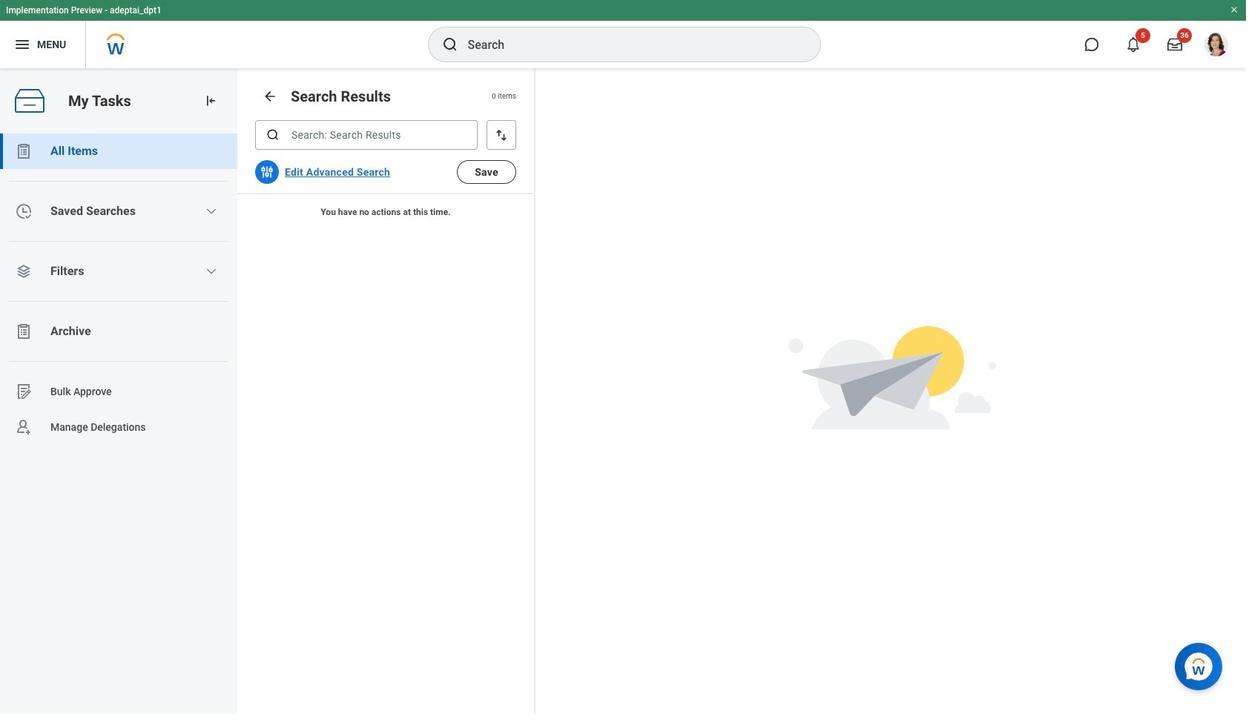 Task type: locate. For each thing, give the bounding box(es) containing it.
profile logan mcneil image
[[1205, 33, 1229, 59]]

close environment banner image
[[1230, 5, 1239, 14]]

list
[[0, 134, 237, 445]]

clipboard image up clock check image
[[15, 142, 33, 160]]

0 vertical spatial clipboard image
[[15, 142, 33, 160]]

search image
[[441, 36, 459, 53], [266, 128, 281, 142]]

1 vertical spatial clipboard image
[[15, 323, 33, 341]]

clock check image
[[15, 203, 33, 220]]

0 vertical spatial search image
[[441, 36, 459, 53]]

sort image
[[494, 128, 509, 142]]

1 vertical spatial search image
[[266, 128, 281, 142]]

rename image
[[15, 383, 33, 401]]

clipboard image
[[15, 142, 33, 160], [15, 323, 33, 341]]

arrow left image
[[263, 89, 278, 104]]

banner
[[0, 0, 1247, 68]]

clipboard image up rename image
[[15, 323, 33, 341]]

0 horizontal spatial search image
[[266, 128, 281, 142]]

notifications large image
[[1126, 37, 1141, 52]]



Task type: vqa. For each thing, say whether or not it's contained in the screenshot.
x circle icon
no



Task type: describe. For each thing, give the bounding box(es) containing it.
inbox large image
[[1168, 37, 1183, 52]]

item list element
[[237, 68, 536, 715]]

configure image
[[260, 165, 275, 180]]

chevron down image
[[206, 266, 218, 278]]

user plus image
[[15, 419, 33, 436]]

chevron down image
[[206, 206, 218, 217]]

justify image
[[13, 36, 31, 53]]

Search Workday  search field
[[468, 28, 790, 61]]

perspective image
[[15, 263, 33, 281]]

search image inside item list element
[[266, 128, 281, 142]]

1 horizontal spatial search image
[[441, 36, 459, 53]]

2 clipboard image from the top
[[15, 323, 33, 341]]

1 clipboard image from the top
[[15, 142, 33, 160]]

Search: Search Results text field
[[255, 120, 478, 150]]

transformation import image
[[203, 94, 218, 108]]



